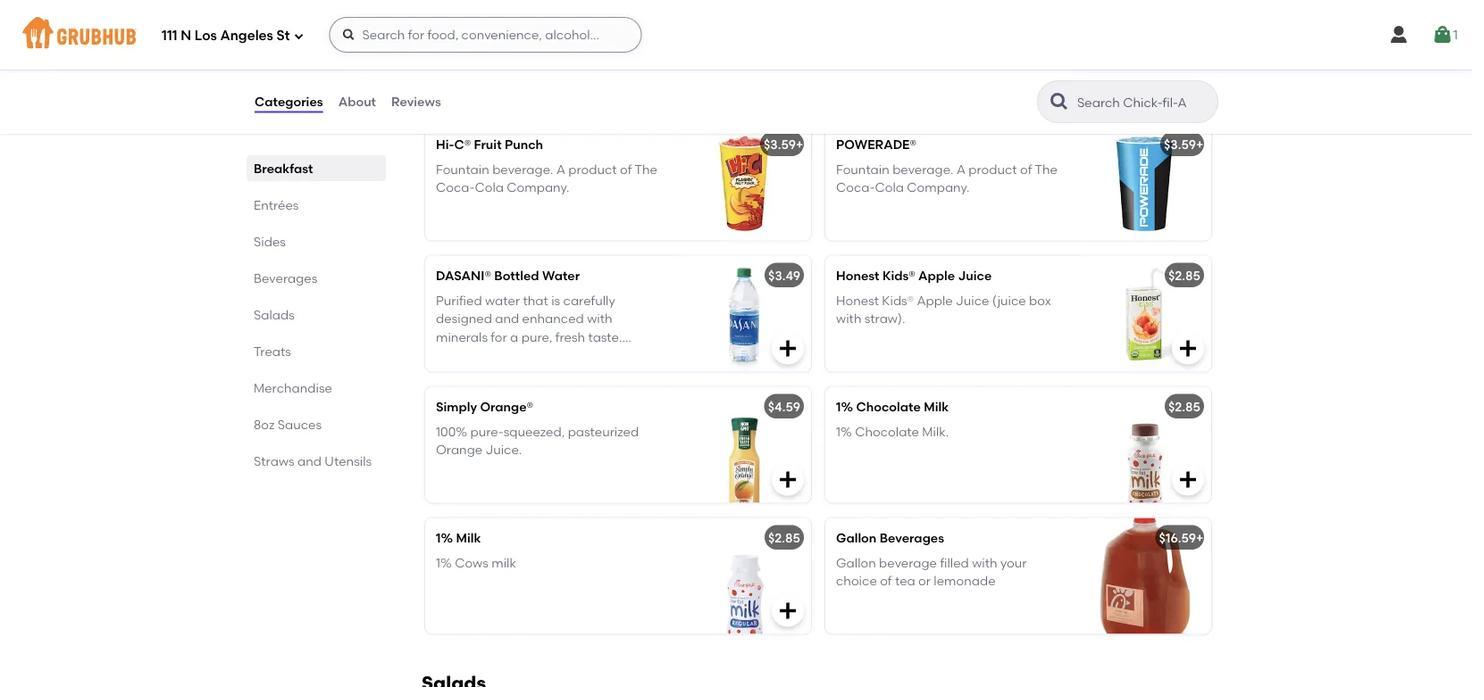 Task type: vqa. For each thing, say whether or not it's contained in the screenshot.
Honest corresponding to Honest Kids® Apple Juice
yes



Task type: locate. For each thing, give the bounding box(es) containing it.
1 horizontal spatial the
[[635, 162, 658, 177]]

svg image
[[1432, 24, 1454, 46], [342, 28, 356, 42], [777, 338, 799, 360], [1178, 338, 1199, 360], [777, 470, 799, 491]]

company. down powerade®
[[907, 180, 970, 195]]

and right the straws
[[298, 454, 322, 469]]

gallon inside gallon beverage filled with your choice of tea or lemonade
[[836, 556, 876, 571]]

with inside gallon beverage filled with your choice of tea or lemonade
[[972, 556, 998, 571]]

and
[[495, 312, 519, 327], [298, 454, 322, 469]]

juice up honest kids® apple juice (juice box with straw). in the right top of the page
[[958, 268, 992, 283]]

0 vertical spatial juice
[[958, 268, 992, 283]]

+ for powerade®
[[1196, 137, 1204, 152]]

tea
[[895, 574, 916, 589]]

with left 'straw).'
[[836, 312, 862, 327]]

0 horizontal spatial cola
[[475, 180, 504, 195]]

carefully
[[563, 293, 615, 309]]

product
[[557, 31, 605, 46]]

1% chocolate milk.
[[836, 425, 949, 440]]

company. down trademark
[[554, 366, 617, 381]]

is down "for"
[[493, 348, 502, 363]]

$2.85
[[1169, 268, 1201, 283], [1169, 399, 1201, 415], [768, 531, 801, 546]]

1 vertical spatial kids®
[[882, 293, 914, 309]]

gallon
[[836, 531, 877, 546], [836, 556, 876, 571]]

2 honest from the top
[[836, 293, 879, 309]]

search icon image
[[1049, 91, 1070, 113]]

1 horizontal spatial $3.59
[[1164, 137, 1196, 152]]

straws
[[254, 454, 295, 469]]

1% up 1% chocolate milk.
[[836, 399, 853, 415]]

sauces
[[278, 417, 322, 432]]

1 vertical spatial dasani®
[[436, 348, 490, 363]]

0 vertical spatial $2.85
[[1169, 268, 1201, 283]]

beverage. up pepper,
[[492, 31, 554, 46]]

milk up the 'milk.'
[[924, 399, 949, 415]]

1 horizontal spatial a
[[957, 162, 966, 177]]

pasteurized
[[568, 425, 639, 440]]

$3.59
[[764, 137, 796, 152], [1164, 137, 1196, 152]]

fresh
[[556, 330, 585, 345]]

inc.
[[544, 49, 565, 64]]

(juice
[[992, 293, 1026, 309]]

0 horizontal spatial the
[[451, 366, 474, 381]]

of inside the fountain beverage. product of keurig dr pepper, inc.
[[608, 31, 620, 46]]

is up enhanced
[[551, 293, 560, 309]]

gallon beverages
[[836, 531, 944, 546]]

dr right keurig at the left
[[478, 49, 491, 64]]

categories button
[[254, 70, 324, 134]]

chocolate down 1% chocolate milk
[[855, 425, 919, 440]]

milk up cows
[[456, 531, 481, 546]]

dr inside the fountain beverage. product of keurig dr pepper, inc.
[[478, 49, 491, 64]]

or
[[919, 574, 931, 589]]

0 vertical spatial beverages
[[254, 271, 317, 286]]

2 dasani® from the top
[[436, 348, 490, 363]]

main navigation navigation
[[0, 0, 1472, 70]]

0 vertical spatial apple
[[919, 268, 955, 283]]

product
[[569, 162, 617, 177], [969, 162, 1017, 177]]

0 vertical spatial gallon
[[836, 531, 877, 546]]

+ for gallon beverages
[[1196, 531, 1204, 546]]

1 product from the left
[[569, 162, 617, 177]]

a for hi-c® fruit punch
[[557, 162, 566, 177]]

1 vertical spatial juice
[[956, 293, 989, 309]]

is
[[551, 293, 560, 309], [493, 348, 502, 363]]

2 product from the left
[[969, 162, 1017, 177]]

with up lemonade
[[972, 556, 998, 571]]

water
[[542, 268, 580, 283]]

1 vertical spatial chocolate
[[855, 425, 919, 440]]

$2.85 for apple
[[1169, 268, 1201, 283]]

powerade®
[[836, 137, 917, 152]]

juice inside honest kids® apple juice (juice box with straw).
[[956, 293, 989, 309]]

1% cows milk
[[436, 556, 516, 571]]

beverages up the salads
[[254, 271, 317, 286]]

company. down punch
[[507, 180, 570, 195]]

1 horizontal spatial product
[[969, 162, 1017, 177]]

1% for 1% chocolate milk.
[[836, 425, 852, 440]]

2 $3.59 from the left
[[1164, 137, 1196, 152]]

beverage. for hi-c® fruit punch
[[492, 162, 554, 177]]

fountain down c®
[[436, 162, 489, 177]]

chocolate up 1% chocolate milk.
[[856, 399, 921, 415]]

dasani® down minerals
[[436, 348, 490, 363]]

coca- down powerade®
[[836, 180, 875, 195]]

entrées tab
[[254, 196, 379, 214]]

1 horizontal spatial beverages
[[880, 531, 944, 546]]

1 horizontal spatial dr
[[478, 49, 491, 64]]

cola for hi-c® fruit punch
[[475, 180, 504, 195]]

straw).
[[865, 312, 905, 327]]

2 horizontal spatial with
[[972, 556, 998, 571]]

apple inside honest kids® apple juice (juice box with straw).
[[917, 293, 953, 309]]

gallon beverage filled with your choice of tea or lemonade
[[836, 556, 1027, 589]]

cola
[[475, 180, 504, 195], [875, 180, 904, 195]]

1% for 1% cows milk
[[436, 556, 452, 571]]

water
[[485, 293, 520, 309]]

beverages
[[254, 271, 317, 286], [880, 531, 944, 546]]

chocolate for milk.
[[855, 425, 919, 440]]

dr pepper®
[[436, 5, 505, 21]]

angeles
[[220, 28, 273, 44]]

of
[[608, 31, 620, 46], [620, 162, 632, 177], [1020, 162, 1032, 177], [436, 366, 448, 381], [880, 574, 892, 589]]

pure-
[[470, 425, 504, 440]]

$3.59 for hi-c® fruit punch
[[764, 137, 796, 152]]

0 horizontal spatial $3.59
[[764, 137, 796, 152]]

1 vertical spatial gallon
[[836, 556, 876, 571]]

1 horizontal spatial with
[[836, 312, 862, 327]]

1% down 1% chocolate milk
[[836, 425, 852, 440]]

with up taste.
[[587, 312, 613, 327]]

1 vertical spatial dr
[[478, 49, 491, 64]]

svg image
[[1388, 24, 1410, 46], [293, 31, 304, 42], [1178, 470, 1199, 491], [777, 601, 799, 622]]

0 vertical spatial kids®
[[883, 268, 916, 283]]

2 vertical spatial $2.85
[[768, 531, 801, 546]]

honest kids® apple juice image
[[1078, 256, 1212, 372]]

beverage. inside the fountain beverage. product of keurig dr pepper, inc.
[[492, 31, 554, 46]]

kids® inside honest kids® apple juice (juice box with straw).
[[882, 293, 914, 309]]

gallon beverages image
[[1078, 519, 1212, 635]]

0 horizontal spatial and
[[298, 454, 322, 469]]

coca- inside purified water that is carefully designed and enhanced with minerals for a pure, fresh taste. dasani® is a registered trademark of the coca-cola® company.
[[477, 366, 515, 381]]

1 cola from the left
[[475, 180, 504, 195]]

1% for 1% chocolate milk
[[836, 399, 853, 415]]

2 $3.59 + from the left
[[1164, 137, 1204, 152]]

a for powerade®
[[957, 162, 966, 177]]

1 horizontal spatial $3.59 +
[[1164, 137, 1204, 152]]

honest inside honest kids® apple juice (juice box with straw).
[[836, 293, 879, 309]]

apple up honest kids® apple juice (juice box with straw). in the right top of the page
[[919, 268, 955, 283]]

coca- for powerade®
[[836, 180, 875, 195]]

1 horizontal spatial fountain beverage. a product of the coca-cola company.
[[836, 162, 1058, 195]]

0 horizontal spatial coca-
[[436, 180, 475, 195]]

0 vertical spatial chocolate
[[856, 399, 921, 415]]

1 gallon from the top
[[836, 531, 877, 546]]

1 $3.59 from the left
[[764, 137, 796, 152]]

hi-c® fruit punch image
[[677, 125, 811, 241]]

c®
[[454, 137, 471, 152]]

trademark
[[581, 348, 645, 363]]

1 horizontal spatial coca-
[[477, 366, 515, 381]]

apple
[[919, 268, 955, 283], [917, 293, 953, 309]]

entrées
[[254, 197, 299, 213]]

chocolate
[[856, 399, 921, 415], [855, 425, 919, 440]]

a down "for"
[[505, 348, 513, 363]]

coca-
[[436, 180, 475, 195], [836, 180, 875, 195], [477, 366, 515, 381]]

0 horizontal spatial beverages
[[254, 271, 317, 286]]

cola down hi-c® fruit punch
[[475, 180, 504, 195]]

the
[[635, 162, 658, 177], [1035, 162, 1058, 177], [451, 366, 474, 381]]

coca- down c®
[[436, 180, 475, 195]]

a
[[557, 162, 566, 177], [957, 162, 966, 177]]

1 horizontal spatial milk
[[924, 399, 949, 415]]

fountain inside the fountain beverage. product of keurig dr pepper, inc.
[[436, 31, 489, 46]]

utensils
[[325, 454, 372, 469]]

fountain beverage. a product of the coca-cola company. down punch
[[436, 162, 658, 195]]

0 horizontal spatial dr
[[436, 5, 450, 21]]

1 horizontal spatial and
[[495, 312, 519, 327]]

beverage.
[[492, 31, 554, 46], [492, 162, 554, 177], [893, 162, 954, 177]]

1 $3.59 + from the left
[[764, 137, 804, 152]]

honest
[[836, 268, 880, 283], [836, 293, 879, 309]]

0 vertical spatial dasani®
[[436, 268, 491, 283]]

0 horizontal spatial fountain beverage. a product of the coca-cola company.
[[436, 162, 658, 195]]

diet dr pepper® image
[[1078, 0, 1212, 110]]

and inside tab
[[298, 454, 322, 469]]

0 horizontal spatial is
[[493, 348, 502, 363]]

fountain beverage. a product of the coca-cola company. for hi-c® fruit punch
[[436, 162, 658, 195]]

cola down powerade®
[[875, 180, 904, 195]]

1% left cows
[[436, 556, 452, 571]]

0 vertical spatial milk
[[924, 399, 949, 415]]

1 vertical spatial and
[[298, 454, 322, 469]]

the for powerade®
[[1035, 162, 1058, 177]]

1 kids® from the top
[[883, 268, 916, 283]]

company. inside purified water that is carefully designed and enhanced with minerals for a pure, fresh taste. dasani® is a registered trademark of the coca-cola® company.
[[554, 366, 617, 381]]

gallon for gallon beverages
[[836, 531, 877, 546]]

dr
[[436, 5, 450, 21], [478, 49, 491, 64]]

+ for hi-c® fruit punch
[[796, 137, 804, 152]]

111 n los angeles st
[[162, 28, 290, 44]]

+
[[796, 137, 804, 152], [1196, 137, 1204, 152], [1196, 531, 1204, 546]]

honest for honest kids® apple juice (juice box with straw).
[[836, 293, 879, 309]]

a
[[510, 330, 519, 345], [505, 348, 513, 363]]

st
[[277, 28, 290, 44]]

fountain
[[436, 31, 489, 46], [436, 162, 489, 177], [836, 162, 890, 177]]

beverage. down punch
[[492, 162, 554, 177]]

0 vertical spatial honest
[[836, 268, 880, 283]]

hi-c® fruit punch
[[436, 137, 543, 152]]

1% up 1% cows milk
[[436, 531, 453, 546]]

svg image for 100% pure-squeezed, pasteurized orange juice.
[[777, 470, 799, 491]]

pure,
[[522, 330, 553, 345]]

svg image for honest kids® apple juice (juice box with straw).
[[1178, 338, 1199, 360]]

1 fountain beverage. a product of the coca-cola company. from the left
[[436, 162, 658, 195]]

2 a from the left
[[957, 162, 966, 177]]

1 vertical spatial apple
[[917, 293, 953, 309]]

salads tab
[[254, 306, 379, 324]]

2 fountain beverage. a product of the coca-cola company. from the left
[[836, 162, 1058, 195]]

of inside purified water that is carefully designed and enhanced with minerals for a pure, fresh taste. dasani® is a registered trademark of the coca-cola® company.
[[436, 366, 448, 381]]

fountain beverage. a product of the coca-cola company.
[[436, 162, 658, 195], [836, 162, 1058, 195]]

fountain beverage. a product of the coca-cola company. down powerade®
[[836, 162, 1058, 195]]

2 kids® from the top
[[882, 293, 914, 309]]

and down water
[[495, 312, 519, 327]]

2 gallon from the top
[[836, 556, 876, 571]]

cola for powerade®
[[875, 180, 904, 195]]

with
[[587, 312, 613, 327], [836, 312, 862, 327], [972, 556, 998, 571]]

hi-
[[436, 137, 454, 152]]

dasani® up purified
[[436, 268, 491, 283]]

1 vertical spatial $2.85
[[1169, 399, 1201, 415]]

1 a from the left
[[557, 162, 566, 177]]

fountain up keurig at the left
[[436, 31, 489, 46]]

salads
[[254, 307, 295, 323]]

0 horizontal spatial $3.59 +
[[764, 137, 804, 152]]

1 vertical spatial milk
[[456, 531, 481, 546]]

coca- up orange®
[[477, 366, 515, 381]]

a right "for"
[[510, 330, 519, 345]]

dr left pepper®
[[436, 5, 450, 21]]

apple down honest kids® apple juice on the right top
[[917, 293, 953, 309]]

0 vertical spatial is
[[551, 293, 560, 309]]

1%
[[836, 399, 853, 415], [836, 425, 852, 440], [436, 531, 453, 546], [436, 556, 452, 571]]

beverage. for powerade®
[[893, 162, 954, 177]]

2 cola from the left
[[875, 180, 904, 195]]

2 horizontal spatial the
[[1035, 162, 1058, 177]]

0 horizontal spatial with
[[587, 312, 613, 327]]

0 horizontal spatial a
[[557, 162, 566, 177]]

chocolate for milk
[[856, 399, 921, 415]]

reviews button
[[391, 70, 442, 134]]

1 vertical spatial honest
[[836, 293, 879, 309]]

svg image inside 1 button
[[1432, 24, 1454, 46]]

juice left (juice
[[956, 293, 989, 309]]

0 horizontal spatial milk
[[456, 531, 481, 546]]

0 horizontal spatial product
[[569, 162, 617, 177]]

beverages up beverage
[[880, 531, 944, 546]]

1 honest from the top
[[836, 268, 880, 283]]

dr pepper® image
[[677, 0, 811, 110]]

0 vertical spatial and
[[495, 312, 519, 327]]

2 horizontal spatial coca-
[[836, 180, 875, 195]]

los
[[195, 28, 217, 44]]

beverage. down powerade®
[[893, 162, 954, 177]]

1 horizontal spatial cola
[[875, 180, 904, 195]]

your
[[1001, 556, 1027, 571]]



Task type: describe. For each thing, give the bounding box(es) containing it.
$2.85 for milk
[[1169, 399, 1201, 415]]

for
[[491, 330, 507, 345]]

beverages inside tab
[[254, 271, 317, 286]]

milk
[[492, 556, 516, 571]]

100%
[[436, 425, 467, 440]]

beverage. for dr pepper®
[[492, 31, 554, 46]]

designed
[[436, 312, 492, 327]]

company. for powerade®
[[907, 180, 970, 195]]

cola®
[[515, 366, 551, 381]]

company. for hi-c® fruit punch
[[507, 180, 570, 195]]

Search for food, convenience, alcohol... search field
[[329, 17, 642, 53]]

beverage
[[879, 556, 937, 571]]

coca- for hi-c® fruit punch
[[436, 180, 475, 195]]

sides
[[254, 234, 286, 249]]

honest for honest kids® apple juice
[[836, 268, 880, 283]]

milk.
[[922, 425, 949, 440]]

$3.59 for powerade®
[[1164, 137, 1196, 152]]

treats
[[254, 344, 291, 359]]

apple for honest kids® apple juice
[[919, 268, 955, 283]]

111
[[162, 28, 177, 44]]

of inside gallon beverage filled with your choice of tea or lemonade
[[880, 574, 892, 589]]

honest kids® apple juice (juice box with straw).
[[836, 293, 1052, 327]]

fruit
[[474, 137, 502, 152]]

taste.
[[588, 330, 622, 345]]

fountain beverage. a product of the coca-cola company. for powerade®
[[836, 162, 1058, 195]]

about
[[338, 94, 376, 109]]

100% pure-squeezed, pasteurized orange juice.
[[436, 425, 639, 458]]

powerade® image
[[1078, 125, 1212, 241]]

and inside purified water that is carefully designed and enhanced with minerals for a pure, fresh taste. dasani® is a registered trademark of the coca-cola® company.
[[495, 312, 519, 327]]

with inside purified water that is carefully designed and enhanced with minerals for a pure, fresh taste. dasani® is a registered trademark of the coca-cola® company.
[[587, 312, 613, 327]]

simply orange®
[[436, 399, 533, 415]]

the for hi-c® fruit punch
[[635, 162, 658, 177]]

n
[[181, 28, 191, 44]]

breakfast tab
[[254, 159, 379, 178]]

orange®
[[480, 399, 533, 415]]

juice for honest kids® apple juice
[[958, 268, 992, 283]]

fountain for c®
[[436, 162, 489, 177]]

kids® for honest kids® apple juice (juice box with straw).
[[882, 293, 914, 309]]

dasani® inside purified water that is carefully designed and enhanced with minerals for a pure, fresh taste. dasani® is a registered trademark of the coca-cola® company.
[[436, 348, 490, 363]]

1
[[1454, 27, 1458, 42]]

8oz
[[254, 417, 275, 432]]

with inside honest kids® apple juice (juice box with straw).
[[836, 312, 862, 327]]

simply
[[436, 399, 477, 415]]

svg image for purified water that is carefully designed and enhanced with minerals for a pure, fresh taste. dasani® is a registered trademark of the coca-cola® company.
[[777, 338, 799, 360]]

juice.
[[486, 443, 522, 458]]

0 vertical spatial a
[[510, 330, 519, 345]]

1% milk image
[[677, 519, 811, 635]]

$3.59 + for hi-c® fruit punch
[[764, 137, 804, 152]]

purified water that is carefully designed and enhanced with minerals for a pure, fresh taste. dasani® is a registered trademark of the coca-cola® company.
[[436, 293, 645, 381]]

pepper,
[[494, 49, 541, 64]]

breakfast
[[254, 161, 313, 176]]

1 dasani® from the top
[[436, 268, 491, 283]]

minerals
[[436, 330, 488, 345]]

simply orange® image
[[677, 387, 811, 504]]

honest kids® apple juice
[[836, 268, 992, 283]]

$3.49
[[768, 268, 801, 283]]

gallon for gallon beverage filled with your choice of tea or lemonade
[[836, 556, 876, 571]]

squeezed,
[[504, 425, 565, 440]]

$4.59
[[768, 399, 801, 415]]

filled
[[940, 556, 969, 571]]

lemonade
[[934, 574, 996, 589]]

bottled
[[494, 268, 539, 283]]

enhanced
[[522, 312, 584, 327]]

categories
[[255, 94, 323, 109]]

cows
[[455, 556, 489, 571]]

sides tab
[[254, 232, 379, 251]]

8oz sauces
[[254, 417, 322, 432]]

juice for honest kids® apple juice (juice box with straw).
[[956, 293, 989, 309]]

dasani® bottled water image
[[677, 256, 811, 372]]

1% for 1% milk
[[436, 531, 453, 546]]

$16.59 +
[[1159, 531, 1204, 546]]

fountain down powerade®
[[836, 162, 890, 177]]

box
[[1029, 293, 1052, 309]]

the inside purified water that is carefully designed and enhanced with minerals for a pure, fresh taste. dasani® is a registered trademark of the coca-cola® company.
[[451, 366, 474, 381]]

purified
[[436, 293, 482, 309]]

product for powerade®
[[969, 162, 1017, 177]]

reviews
[[391, 94, 441, 109]]

1 vertical spatial a
[[505, 348, 513, 363]]

choice
[[836, 574, 877, 589]]

product for hi-c® fruit punch
[[569, 162, 617, 177]]

0 vertical spatial dr
[[436, 5, 450, 21]]

1% chocolate milk
[[836, 399, 949, 415]]

fountain for pepper®
[[436, 31, 489, 46]]

straws and utensils
[[254, 454, 372, 469]]

punch
[[505, 137, 543, 152]]

dasani® bottled water
[[436, 268, 580, 283]]

kids® for honest kids® apple juice
[[883, 268, 916, 283]]

1 button
[[1432, 19, 1458, 51]]

merchandise
[[254, 381, 332, 396]]

registered
[[516, 348, 578, 363]]

about button
[[337, 70, 377, 134]]

fountain beverage. product of keurig dr pepper, inc.
[[436, 31, 620, 64]]

keurig
[[436, 49, 475, 64]]

Search Chick-fil-A search field
[[1076, 94, 1212, 111]]

$16.59
[[1159, 531, 1196, 546]]

1 vertical spatial is
[[493, 348, 502, 363]]

treats tab
[[254, 342, 379, 361]]

orange
[[436, 443, 483, 458]]

beverages tab
[[254, 269, 379, 288]]

1 vertical spatial beverages
[[880, 531, 944, 546]]

straws and utensils tab
[[254, 452, 379, 471]]

1 horizontal spatial is
[[551, 293, 560, 309]]

pepper®
[[453, 5, 505, 21]]

1% milk
[[436, 531, 481, 546]]

apple for honest kids® apple juice (juice box with straw).
[[917, 293, 953, 309]]

$3.59 + for powerade®
[[1164, 137, 1204, 152]]

1% chocolate milk image
[[1078, 387, 1212, 504]]

merchandise tab
[[254, 379, 379, 398]]

8oz sauces tab
[[254, 415, 379, 434]]

that
[[523, 293, 548, 309]]



